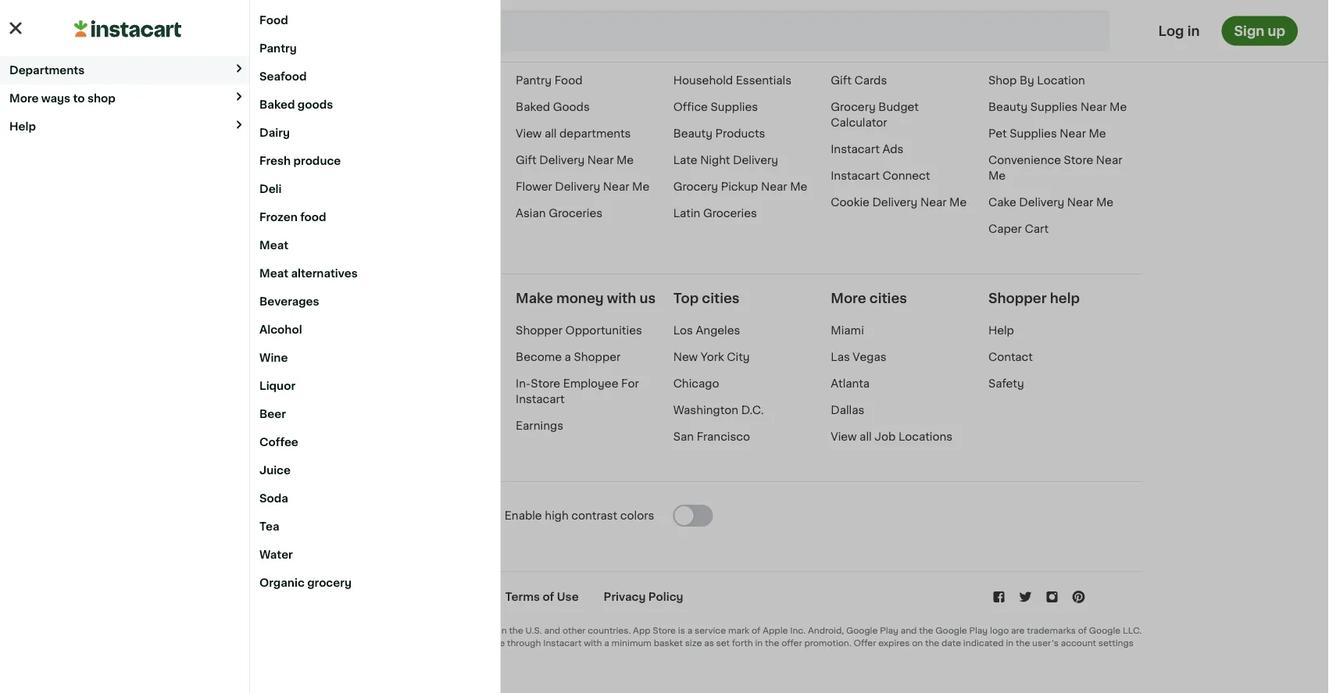 Task type: vqa. For each thing, say whether or not it's contained in the screenshot.
the 100%
no



Task type: locate. For each thing, give the bounding box(es) containing it.
1 horizontal spatial pantry
[[516, 75, 552, 86]]

caper
[[988, 223, 1022, 234]]

1 horizontal spatial beverages link
[[673, 22, 731, 33]]

and right 'u.s.'
[[544, 626, 560, 635]]

0 vertical spatial beauty
[[988, 101, 1028, 112]]

0 horizontal spatial view
[[516, 128, 542, 139]]

coupons
[[887, 48, 938, 59]]

beverages up android play store logo
[[259, 296, 319, 307]]

near for beauty supplies near me
[[1081, 101, 1107, 112]]

delivery up cart
[[1019, 197, 1065, 208]]

gift down promos
[[831, 75, 852, 86]]

fresh inside main menu 'dialog'
[[259, 156, 291, 166]]

late
[[673, 155, 698, 165]]

trademarks up order):
[[343, 626, 392, 635]]

1 horizontal spatial fresh
[[831, 22, 861, 33]]

help link up shop
[[988, 48, 1014, 59]]

apple left inc.
[[763, 626, 788, 635]]

me for cookie delivery near me
[[950, 197, 967, 208]]

with inside apple and the apple logo are trademarks of apple inc., registered in the u.s. and other countries. app store is a service mark of apple inc. android, google play and the google play logo are trademarks of google llc. terms for free delivery (first order): offer valid on first order made through instacart with a minimum basket size as set forth in the offer promotion. offer expires on the date indicated in the user's account settings or displayed in the offer promotion.
[[584, 639, 602, 647]]

beauty for beauty supplies near me
[[988, 101, 1028, 112]]

0 horizontal spatial seafood
[[259, 71, 307, 82]]

seafood up pantry food
[[516, 48, 562, 59]]

privacy policy link
[[604, 591, 683, 602]]

1 vertical spatial seafood
[[259, 71, 307, 82]]

water link
[[250, 541, 500, 569]]

ideas & guides
[[988, 22, 1072, 33]]

convenience store near me
[[988, 155, 1123, 181]]

0 horizontal spatial offer
[[299, 651, 319, 660]]

me for convenience store near me
[[988, 170, 1006, 181]]

more
[[9, 93, 39, 104], [831, 292, 866, 305]]

atlanta link
[[831, 378, 870, 389]]

2 vertical spatial meat
[[259, 268, 288, 279]]

instacart logo image
[[74, 20, 181, 38]]

cities for more cities
[[870, 292, 907, 305]]

more inside dropdown button
[[9, 93, 39, 104]]

displayed
[[228, 651, 270, 660]]

asian groceries
[[516, 208, 603, 219]]

san francisco
[[673, 431, 750, 442]]

near right pickup
[[761, 181, 787, 192]]

organic up household at the top right of the page
[[673, 48, 717, 59]]

0 horizontal spatial offer
[[376, 639, 399, 647]]

2 trademarks from the left
[[1027, 626, 1076, 635]]

are up '(first'
[[328, 626, 341, 635]]

indicated
[[963, 639, 1004, 647]]

supplies for supplies
[[1031, 101, 1078, 112]]

a down shopper opportunities 'link'
[[565, 351, 571, 362]]

cities up vegas
[[870, 292, 907, 305]]

pantry
[[259, 43, 297, 54], [516, 75, 552, 86]]

seafood link up pantry food
[[516, 48, 562, 59]]

help button
[[0, 112, 249, 140]]

instacart down calculator
[[831, 144, 880, 155]]

1 horizontal spatial store
[[653, 626, 676, 635]]

1 horizontal spatial all
[[860, 431, 872, 442]]

0 vertical spatial offer
[[782, 639, 802, 647]]

organic for organic grocery
[[673, 48, 717, 59]]

pantry inside main menu 'dialog'
[[259, 43, 297, 54]]

near down the gift delivery near me link
[[603, 181, 629, 192]]

me for flower delivery near me
[[632, 181, 650, 192]]

more cities
[[831, 292, 907, 305]]

supplies for products
[[711, 101, 758, 112]]

job
[[875, 431, 896, 442]]

fresh produce link
[[250, 147, 500, 175]]

cities
[[702, 292, 740, 305], [870, 292, 907, 305]]

1 horizontal spatial &
[[1021, 22, 1030, 33]]

miami
[[831, 325, 864, 336]]

money
[[556, 292, 604, 305]]

and
[[244, 626, 260, 635], [544, 626, 560, 635], [901, 626, 917, 635]]

1 horizontal spatial seafood
[[516, 48, 562, 59]]

offer down inc.
[[782, 639, 802, 647]]

organic inside main menu 'dialog'
[[259, 578, 305, 588]]

1 vertical spatial &
[[876, 48, 885, 59]]

help link up contact link
[[988, 325, 1014, 336]]

0 vertical spatial promotion.
[[804, 639, 852, 647]]

of left "use"
[[543, 591, 554, 602]]

me for beauty supplies near me
[[1110, 101, 1127, 112]]

food
[[300, 212, 326, 223]]

in right the indicated
[[1006, 639, 1014, 647]]

0 horizontal spatial baked
[[259, 99, 295, 110]]

near down location
[[1081, 101, 1107, 112]]

instacart connect
[[831, 170, 930, 181]]

play up the indicated
[[969, 626, 988, 635]]

of
[[543, 591, 554, 602], [394, 626, 403, 635], [752, 626, 761, 635], [1078, 626, 1087, 635]]

facebook image
[[991, 589, 1007, 605]]

help for second help link from the top
[[988, 325, 1014, 336]]

connect
[[883, 170, 930, 181]]

apple up valid
[[406, 626, 431, 635]]

new
[[673, 351, 698, 362]]

beauty down shop
[[988, 101, 1028, 112]]

york
[[701, 351, 724, 362]]

store for in-
[[531, 378, 560, 389]]

0 vertical spatial gift
[[831, 75, 852, 86]]

seafood link for pantry food 'link'
[[516, 48, 562, 59]]

trademarks up user's
[[1027, 626, 1076, 635]]

0 vertical spatial seafood
[[516, 48, 562, 59]]

beauty for beauty products
[[673, 128, 713, 139]]

1 horizontal spatial more
[[831, 292, 866, 305]]

logo up the indicated
[[990, 626, 1009, 635]]

instacart ads
[[831, 144, 904, 155]]

0 horizontal spatial beverages link
[[250, 288, 500, 316]]

2 on from the left
[[912, 639, 923, 647]]

view for view all job locations
[[831, 431, 857, 442]]

pickup
[[721, 181, 758, 192]]

caper cart link
[[988, 223, 1049, 234]]

are down twitter "image"
[[1011, 626, 1025, 635]]

0 vertical spatial become
[[217, 292, 274, 305]]

fresh funds link
[[831, 22, 898, 33]]

near for convenience store near me
[[1096, 155, 1123, 165]]

terms up or
[[217, 639, 243, 647]]

delivery inside apple and the apple logo are trademarks of apple inc., registered in the u.s. and other countries. app store is a service mark of apple inc. android, google play and the google play logo are trademarks of google llc. terms for free delivery (first order): offer valid on first order made through instacart with a minimum basket size as set forth in the offer promotion. offer expires on the date indicated in the user's account settings or displayed in the offer promotion.
[[281, 639, 316, 647]]

pantry up baked goods
[[259, 43, 297, 54]]

convenience store near me link
[[988, 155, 1123, 181]]

frozen food
[[259, 212, 326, 223]]

in inside button
[[1188, 24, 1200, 38]]

1 help link from the top
[[988, 48, 1014, 59]]

1 vertical spatial grocery
[[831, 101, 876, 112]]

make money with us
[[516, 292, 656, 305]]

store inside apple and the apple logo are trademarks of apple inc., registered in the u.s. and other countries. app store is a service mark of apple inc. android, google play and the google play logo are trademarks of google llc. terms for free delivery (first order): offer valid on first order made through instacart with a minimum basket size as set forth in the offer promotion. offer expires on the date indicated in the user's account settings or displayed in the offer promotion.
[[653, 626, 676, 635]]

grocery up household essentials "link"
[[720, 48, 765, 59]]

beverages
[[673, 22, 731, 33], [259, 296, 319, 307]]

contrast
[[571, 510, 618, 521]]

near for flower delivery near me
[[603, 181, 629, 192]]

1 horizontal spatial google
[[936, 626, 967, 635]]

seafood link down the food link
[[250, 63, 500, 91]]

1 horizontal spatial baked
[[516, 101, 550, 112]]

apple up or
[[217, 626, 242, 635]]

pantry for pantry
[[259, 43, 297, 54]]

0 vertical spatial beverages link
[[673, 22, 731, 33]]

store up basket
[[653, 626, 676, 635]]

groceries down pickup
[[703, 208, 757, 219]]

cookie delivery near me link
[[831, 197, 967, 208]]

view down "dallas"
[[831, 431, 857, 442]]

2 vertical spatial help
[[988, 325, 1014, 336]]

u.s.
[[526, 626, 542, 635]]

1 horizontal spatial gift
[[831, 75, 852, 86]]

store down 'become a shopper' link at the left bottom of page
[[531, 378, 560, 389]]

user's
[[1032, 639, 1059, 647]]

0 horizontal spatial beauty
[[673, 128, 713, 139]]

2 help link from the top
[[988, 325, 1014, 336]]

wine link
[[250, 344, 500, 372]]

main menu dialog
[[0, 0, 1329, 693]]

forth
[[732, 639, 753, 647]]

1 play from the left
[[880, 626, 899, 635]]

1 vertical spatial seafood link
[[250, 63, 500, 91]]

help down more ways to shop
[[9, 121, 36, 132]]

google up settings
[[1089, 626, 1121, 635]]

near down departments
[[588, 155, 614, 165]]

1 vertical spatial beauty
[[673, 128, 713, 139]]

grocery for grocery pickup near me
[[673, 181, 718, 192]]

household essentials link
[[673, 75, 792, 86]]

1 horizontal spatial are
[[1011, 626, 1025, 635]]

2 horizontal spatial google
[[1089, 626, 1121, 635]]

terms of use
[[505, 591, 579, 602]]

become a shopper up alcohol
[[217, 292, 347, 305]]

1 vertical spatial help link
[[988, 325, 1014, 336]]

1 vertical spatial view
[[831, 431, 857, 442]]

1 vertical spatial fresh
[[259, 156, 291, 166]]

1 vertical spatial help
[[9, 121, 36, 132]]

grocery inside grocery budget calculator
[[831, 101, 876, 112]]

beverages link up organic grocery link
[[673, 22, 731, 33]]

0 horizontal spatial on
[[423, 639, 434, 647]]

gift up "flower"
[[516, 155, 537, 165]]

become up 'in-'
[[516, 351, 562, 362]]

1 vertical spatial meat
[[259, 240, 288, 251]]

1 vertical spatial become
[[516, 351, 562, 362]]

for
[[621, 378, 639, 389]]

in right log
[[1188, 24, 1200, 38]]

1 cities from the left
[[702, 292, 740, 305]]

alternatives
[[291, 268, 358, 279]]

beverages link
[[673, 22, 731, 33], [250, 288, 500, 316]]

0 vertical spatial become a shopper
[[217, 292, 347, 305]]

1 horizontal spatial with
[[607, 292, 636, 305]]

0 horizontal spatial cities
[[702, 292, 740, 305]]

view down baked goods
[[516, 128, 542, 139]]

and up expires
[[901, 626, 917, 635]]

gift delivery near me link
[[516, 155, 634, 165]]

0 horizontal spatial and
[[244, 626, 260, 635]]

become up ios link
[[217, 292, 274, 305]]

grocery up 'latin'
[[673, 181, 718, 192]]

of right mark
[[752, 626, 761, 635]]

0 horizontal spatial food
[[259, 15, 288, 26]]

in down free
[[272, 651, 280, 660]]

0 horizontal spatial groceries
[[549, 208, 603, 219]]

2 groceries from the left
[[703, 208, 757, 219]]

offer left expires
[[854, 639, 876, 647]]

& down funds
[[876, 48, 885, 59]]

0 vertical spatial help
[[988, 48, 1014, 59]]

new york city
[[673, 351, 750, 362]]

near for pet supplies near me
[[1060, 128, 1086, 139]]

las
[[831, 351, 850, 362]]

1 vertical spatial pantry
[[516, 75, 552, 86]]

pet
[[988, 128, 1007, 139]]

0 horizontal spatial store
[[531, 378, 560, 389]]

0 horizontal spatial are
[[328, 626, 341, 635]]

0 vertical spatial all
[[545, 128, 557, 139]]

0 horizontal spatial &
[[876, 48, 885, 59]]

seafood inside main menu 'dialog'
[[259, 71, 307, 82]]

meat for meat alternatives
[[259, 268, 288, 279]]

organic grocery link
[[673, 48, 765, 59]]

beverages link down meat link
[[250, 288, 500, 316]]

more up miami link
[[831, 292, 866, 305]]

cities up angeles
[[702, 292, 740, 305]]

2 horizontal spatial and
[[901, 626, 917, 635]]

1 groceries from the left
[[549, 208, 603, 219]]

more ways to shop button
[[0, 84, 249, 112]]

offer down '(first'
[[299, 651, 319, 660]]

0 horizontal spatial grocery
[[673, 181, 718, 192]]

baked up dairy
[[259, 99, 295, 110]]

grocery for grocery budget calculator
[[831, 101, 876, 112]]

in-store employee for instacart link
[[516, 378, 639, 405]]

1 vertical spatial with
[[584, 639, 602, 647]]

apple down organic grocery
[[279, 626, 304, 635]]

delivery down the gift delivery near me link
[[555, 181, 600, 192]]

2 and from the left
[[544, 626, 560, 635]]

0 horizontal spatial beverages
[[259, 296, 319, 307]]

near down 'beauty supplies near me' 'link'
[[1060, 128, 1086, 139]]

instacart down other
[[543, 639, 582, 647]]

near for grocery pickup near me
[[761, 181, 787, 192]]

supplies
[[711, 101, 758, 112], [1031, 101, 1078, 112], [1010, 128, 1057, 139]]

baked inside baked goods link
[[259, 99, 295, 110]]

play up expires
[[880, 626, 899, 635]]

help for 2nd help link from the bottom of the page
[[988, 48, 1014, 59]]

pantry food
[[516, 75, 583, 86]]

& right ideas
[[1021, 22, 1030, 33]]

ideas
[[988, 22, 1018, 33]]

funds
[[864, 22, 898, 33]]

all
[[545, 128, 557, 139], [860, 431, 872, 442]]

delivery down 'view all departments' "link" at left
[[539, 155, 585, 165]]

0 horizontal spatial terms
[[217, 639, 243, 647]]

0 horizontal spatial play
[[880, 626, 899, 635]]

promotion. down order):
[[322, 651, 369, 660]]

1 horizontal spatial cities
[[870, 292, 907, 305]]

1 horizontal spatial grocery
[[720, 48, 765, 59]]

1 vertical spatial become a shopper
[[516, 351, 621, 362]]

instacart home image
[[56, 20, 173, 39]]

pinterest image
[[1071, 589, 1087, 605]]

fresh up promos
[[831, 22, 861, 33]]

near down pet supplies near me
[[1096, 155, 1123, 165]]

supplies down household essentials "link"
[[711, 101, 758, 112]]

1 vertical spatial offer
[[299, 651, 319, 660]]

1 horizontal spatial organic
[[673, 48, 717, 59]]

pantry up baked goods link
[[516, 75, 552, 86]]

0 vertical spatial more
[[9, 93, 39, 104]]

2 vertical spatial grocery
[[673, 181, 718, 192]]

near down connect
[[921, 197, 947, 208]]

alcohol
[[259, 324, 302, 335]]

seafood up baked goods
[[259, 71, 307, 82]]

on right expires
[[912, 639, 923, 647]]

2 cities from the left
[[870, 292, 907, 305]]

more left ways
[[9, 93, 39, 104]]

store down pet supplies near me "link"
[[1064, 155, 1094, 165]]

help up contact link
[[988, 325, 1014, 336]]

alcohol link
[[250, 316, 500, 344]]

shopper opportunities
[[516, 325, 642, 336]]

1 vertical spatial gift
[[516, 155, 537, 165]]

me inside convenience store near me
[[988, 170, 1006, 181]]

grocery budget calculator link
[[831, 101, 919, 128]]

0 vertical spatial food
[[259, 15, 288, 26]]

2 vertical spatial store
[[653, 626, 676, 635]]

ideas & guides link
[[988, 22, 1072, 33]]

frozen
[[259, 212, 298, 223]]

0 horizontal spatial fresh
[[259, 156, 291, 166]]

inc.,
[[433, 626, 451, 635]]

1 on from the left
[[423, 639, 434, 647]]

1 horizontal spatial offer
[[782, 639, 802, 647]]

near for cookie delivery near me
[[921, 197, 947, 208]]

products
[[715, 128, 765, 139]]

privacy policy
[[604, 591, 683, 602]]

on left "first"
[[423, 639, 434, 647]]

help up shop
[[988, 48, 1014, 59]]

seafood
[[516, 48, 562, 59], [259, 71, 307, 82]]

grocery up calculator
[[831, 101, 876, 112]]

delivery for cookie delivery near me
[[872, 197, 918, 208]]

1 horizontal spatial and
[[544, 626, 560, 635]]

shop by location link
[[988, 75, 1085, 86]]

valid
[[401, 639, 421, 647]]

0 vertical spatial organic
[[673, 48, 717, 59]]

all down baked goods link
[[545, 128, 557, 139]]

instacart down 'in-'
[[516, 394, 565, 405]]

1 horizontal spatial on
[[912, 639, 923, 647]]

ads
[[883, 144, 904, 155]]

view all job locations
[[831, 431, 953, 442]]

1 vertical spatial store
[[531, 378, 560, 389]]

1 horizontal spatial groceries
[[703, 208, 757, 219]]

2 play from the left
[[969, 626, 988, 635]]

delivery
[[539, 155, 585, 165], [733, 155, 778, 165], [555, 181, 600, 192], [872, 197, 918, 208], [1019, 197, 1065, 208], [281, 639, 316, 647]]

play
[[880, 626, 899, 635], [969, 626, 988, 635]]

1 horizontal spatial view
[[831, 431, 857, 442]]

service
[[695, 626, 726, 635]]

0 horizontal spatial with
[[584, 639, 602, 647]]

2 horizontal spatial grocery
[[831, 101, 876, 112]]

liquor link
[[250, 372, 500, 400]]

1 horizontal spatial become a shopper
[[516, 351, 621, 362]]

1 horizontal spatial seafood link
[[516, 48, 562, 59]]

1 and from the left
[[244, 626, 260, 635]]

0 vertical spatial seafood link
[[516, 48, 562, 59]]

1 vertical spatial terms
[[217, 639, 243, 647]]

ios
[[239, 325, 259, 336]]

1 horizontal spatial offer
[[854, 639, 876, 647]]

0 horizontal spatial all
[[545, 128, 557, 139]]

near inside convenience store near me
[[1096, 155, 1123, 165]]

0 horizontal spatial organic
[[259, 578, 305, 588]]

1 vertical spatial food
[[555, 75, 583, 86]]

1 offer from the left
[[376, 639, 399, 647]]

with left us
[[607, 292, 636, 305]]

0 vertical spatial meat
[[516, 22, 544, 33]]

1 horizontal spatial beauty
[[988, 101, 1028, 112]]

fresh for fresh funds
[[831, 22, 861, 33]]

0 horizontal spatial gift
[[516, 155, 537, 165]]

all left "job" at the bottom of page
[[860, 431, 872, 442]]

1 vertical spatial promotion.
[[322, 651, 369, 660]]

with down countries.
[[584, 639, 602, 647]]

meat for meat
[[259, 240, 288, 251]]

&
[[1021, 22, 1030, 33], [876, 48, 885, 59]]

fresh down dairy
[[259, 156, 291, 166]]

google up date
[[936, 626, 967, 635]]

supplies up pet supplies near me
[[1031, 101, 1078, 112]]

beauty down office on the right top of page
[[673, 128, 713, 139]]

0 vertical spatial terms
[[505, 591, 540, 602]]

in right forth
[[755, 639, 763, 647]]

1 are from the left
[[328, 626, 341, 635]]

offer left valid
[[376, 639, 399, 647]]

become a shopper
[[217, 292, 347, 305], [516, 351, 621, 362]]

store inside in-store employee for instacart
[[531, 378, 560, 389]]

near down convenience store near me
[[1067, 197, 1094, 208]]

baked for baked goods
[[259, 99, 295, 110]]

delivery right free
[[281, 639, 316, 647]]

1 vertical spatial more
[[831, 292, 866, 305]]

1 vertical spatial beverages link
[[250, 288, 500, 316]]

0 horizontal spatial trademarks
[[343, 626, 392, 635]]

seafood link for baked goods link
[[250, 63, 500, 91]]

promos
[[831, 48, 873, 59]]

store inside convenience store near me
[[1064, 155, 1094, 165]]



Task type: describe. For each thing, give the bounding box(es) containing it.
2 offer from the left
[[854, 639, 876, 647]]

help inside dropdown button
[[9, 121, 36, 132]]

cards
[[855, 75, 887, 86]]

1 logo from the left
[[307, 626, 325, 635]]

earnings
[[516, 420, 563, 431]]

latin groceries link
[[673, 208, 757, 219]]

tea link
[[250, 513, 500, 541]]

become a shopper link
[[516, 351, 621, 362]]

near for gift delivery near me
[[588, 155, 614, 165]]

cities for top cities
[[702, 292, 740, 305]]

order):
[[343, 639, 374, 647]]

grocery pickup near me
[[673, 181, 808, 192]]

location
[[1037, 75, 1085, 86]]

1 apple from the left
[[217, 626, 242, 635]]

cookie delivery near me
[[831, 197, 967, 208]]

app
[[633, 626, 651, 635]]

pantry food link
[[516, 75, 583, 86]]

safety
[[988, 378, 1024, 389]]

terms inside apple and the apple logo are trademarks of apple inc., registered in the u.s. and other countries. app store is a service mark of apple inc. android, google play and the google play logo are trademarks of google llc. terms for free delivery (first order): offer valid on first order made through instacart with a minimum basket size as set forth in the offer promotion. offer expires on the date indicated in the user's account settings or displayed in the offer promotion.
[[217, 639, 243, 647]]

1 horizontal spatial promotion.
[[804, 639, 852, 647]]

beer
[[259, 409, 286, 420]]

llc.
[[1123, 626, 1142, 635]]

all for job
[[860, 431, 872, 442]]

late night delivery
[[673, 155, 778, 165]]

coffee
[[259, 437, 298, 448]]

a down countries.
[[604, 639, 609, 647]]

francisco
[[697, 431, 750, 442]]

1 horizontal spatial terms
[[505, 591, 540, 602]]

help
[[1050, 292, 1080, 305]]

beauty supplies near me link
[[988, 101, 1127, 112]]

cake delivery near me link
[[988, 197, 1114, 208]]

1 horizontal spatial food
[[555, 75, 583, 86]]

account
[[1061, 639, 1096, 647]]

beverages inside main menu 'dialog'
[[259, 296, 319, 307]]

me for cake delivery near me
[[1096, 197, 1114, 208]]

shopper help
[[988, 292, 1080, 305]]

to
[[73, 93, 85, 104]]

organic grocery
[[259, 578, 352, 588]]

(first
[[319, 639, 341, 647]]

me for pet supplies near me
[[1089, 128, 1106, 139]]

san
[[673, 431, 694, 442]]

view for view all departments
[[516, 128, 542, 139]]

ways
[[41, 93, 70, 104]]

shopper left help
[[988, 292, 1047, 305]]

liquor
[[259, 381, 295, 392]]

pantry for pantry food
[[516, 75, 552, 86]]

shopper down alternatives
[[289, 292, 347, 305]]

baked goods
[[259, 99, 333, 110]]

budget
[[879, 101, 919, 112]]

organic grocery link
[[250, 569, 500, 597]]

log in
[[1159, 24, 1200, 38]]

instacart ads link
[[831, 144, 904, 155]]

2 google from the left
[[936, 626, 967, 635]]

fresh for fresh produce
[[259, 156, 291, 166]]

& for ideas
[[1021, 22, 1030, 33]]

caper cart
[[988, 223, 1049, 234]]

2 are from the left
[[1011, 626, 1025, 635]]

las vegas link
[[831, 351, 887, 362]]

meat alternatives
[[516, 22, 612, 33]]

deli link
[[250, 175, 500, 203]]

instacart inside in-store employee for instacart
[[516, 394, 565, 405]]

0 vertical spatial grocery
[[720, 48, 765, 59]]

make
[[516, 292, 553, 305]]

food inside main menu 'dialog'
[[259, 15, 288, 26]]

fresh funds
[[831, 22, 898, 33]]

organic for organic grocery
[[259, 578, 305, 588]]

baked goods
[[516, 101, 590, 112]]

& for promos
[[876, 48, 885, 59]]

first
[[436, 639, 453, 647]]

in up made
[[499, 626, 507, 635]]

grocery
[[307, 578, 352, 588]]

instagram image
[[1045, 589, 1060, 605]]

baked goods link
[[516, 101, 590, 112]]

a up alcohol
[[277, 292, 285, 305]]

contact link
[[988, 351, 1033, 362]]

top
[[673, 292, 699, 305]]

instacart inside apple and the apple logo are trademarks of apple inc., registered in the u.s. and other countries. app store is a service mark of apple inc. android, google play and the google play logo are trademarks of google llc. terms for free delivery (first order): offer valid on first order made through instacart with a minimum basket size as set forth in the offer promotion. offer expires on the date indicated in the user's account settings or displayed in the offer promotion.
[[543, 639, 582, 647]]

twitter image
[[1018, 589, 1034, 605]]

2 apple from the left
[[279, 626, 304, 635]]

baked for baked goods
[[516, 101, 550, 112]]

terms of use link
[[505, 591, 579, 602]]

beauty products link
[[673, 128, 765, 139]]

countries.
[[588, 626, 631, 635]]

log in button
[[1154, 16, 1205, 46]]

office supplies link
[[673, 101, 758, 112]]

near for cake delivery near me
[[1067, 197, 1094, 208]]

office
[[673, 101, 708, 112]]

date
[[942, 639, 961, 647]]

gift for gift cards
[[831, 75, 852, 86]]

flower delivery near me link
[[516, 181, 650, 192]]

delivery for flower delivery near me
[[555, 181, 600, 192]]

wine
[[259, 352, 288, 363]]

pet supplies near me link
[[988, 128, 1106, 139]]

3 and from the left
[[901, 626, 917, 635]]

water
[[259, 549, 293, 560]]

instacart up cookie
[[831, 170, 880, 181]]

delivery for gift delivery near me
[[539, 155, 585, 165]]

4 apple from the left
[[763, 626, 788, 635]]

in-
[[516, 378, 531, 389]]

of up account
[[1078, 626, 1087, 635]]

gift for gift delivery near me
[[516, 155, 537, 165]]

0 vertical spatial with
[[607, 292, 636, 305]]

me for grocery pickup near me
[[790, 181, 808, 192]]

me for gift delivery near me
[[617, 155, 634, 165]]

shopper up employee
[[574, 351, 621, 362]]

apple and the apple logo are trademarks of apple inc., registered in the u.s. and other countries. app store is a service mark of apple inc. android, google play and the google play logo are trademarks of google llc. terms for free delivery (first order): offer valid on first order made through instacart with a minimum basket size as set forth in the offer promotion. offer expires on the date indicated in the user's account settings or displayed in the offer promotion.
[[217, 626, 1142, 660]]

meat for meat alternatives
[[516, 22, 544, 33]]

2 logo from the left
[[990, 626, 1009, 635]]

juice
[[259, 465, 291, 476]]

android play store logo image
[[278, 325, 290, 336]]

1 horizontal spatial beverages
[[673, 22, 731, 33]]

dairy link
[[250, 119, 500, 147]]

groceries for pickup
[[703, 208, 757, 219]]

store for convenience
[[1064, 155, 1094, 165]]

delivery up grocery pickup near me link
[[733, 155, 778, 165]]

angeles
[[696, 325, 740, 336]]

sign
[[1234, 24, 1265, 38]]

dallas link
[[831, 405, 865, 416]]

accessibility
[[217, 509, 305, 522]]

made
[[481, 639, 505, 647]]

city
[[727, 351, 750, 362]]

close main menu image
[[6, 19, 25, 38]]

privacy
[[604, 591, 646, 602]]

legal
[[217, 589, 254, 603]]

shop
[[87, 93, 116, 104]]

0 horizontal spatial become a shopper
[[217, 292, 347, 305]]

of up valid
[[394, 626, 403, 635]]

3 apple from the left
[[406, 626, 431, 635]]

meat alternatives link
[[250, 259, 500, 288]]

0 horizontal spatial promotion.
[[322, 651, 369, 660]]

a right the is
[[687, 626, 693, 635]]

groceries for delivery
[[549, 208, 603, 219]]

3 google from the left
[[1089, 626, 1121, 635]]

meat link
[[250, 231, 500, 259]]

up
[[1268, 24, 1286, 38]]

beer link
[[250, 400, 500, 428]]

cake
[[988, 197, 1017, 208]]

0 horizontal spatial become
[[217, 292, 274, 305]]

more for more ways to shop
[[9, 93, 39, 104]]

supplies up convenience
[[1010, 128, 1057, 139]]

delivery for cake delivery near me
[[1019, 197, 1065, 208]]

beauty products
[[673, 128, 765, 139]]

more for more cities
[[831, 292, 866, 305]]

1 google from the left
[[846, 626, 878, 635]]

convenience
[[988, 155, 1061, 165]]

1 trademarks from the left
[[343, 626, 392, 635]]

shopper down make
[[516, 325, 563, 336]]

d.c.
[[741, 405, 764, 416]]

android
[[300, 325, 345, 336]]

frozen food link
[[250, 203, 500, 231]]

organic grocery
[[673, 48, 765, 59]]

through
[[507, 639, 541, 647]]

latin groceries
[[673, 208, 757, 219]]

all for departments
[[545, 128, 557, 139]]



